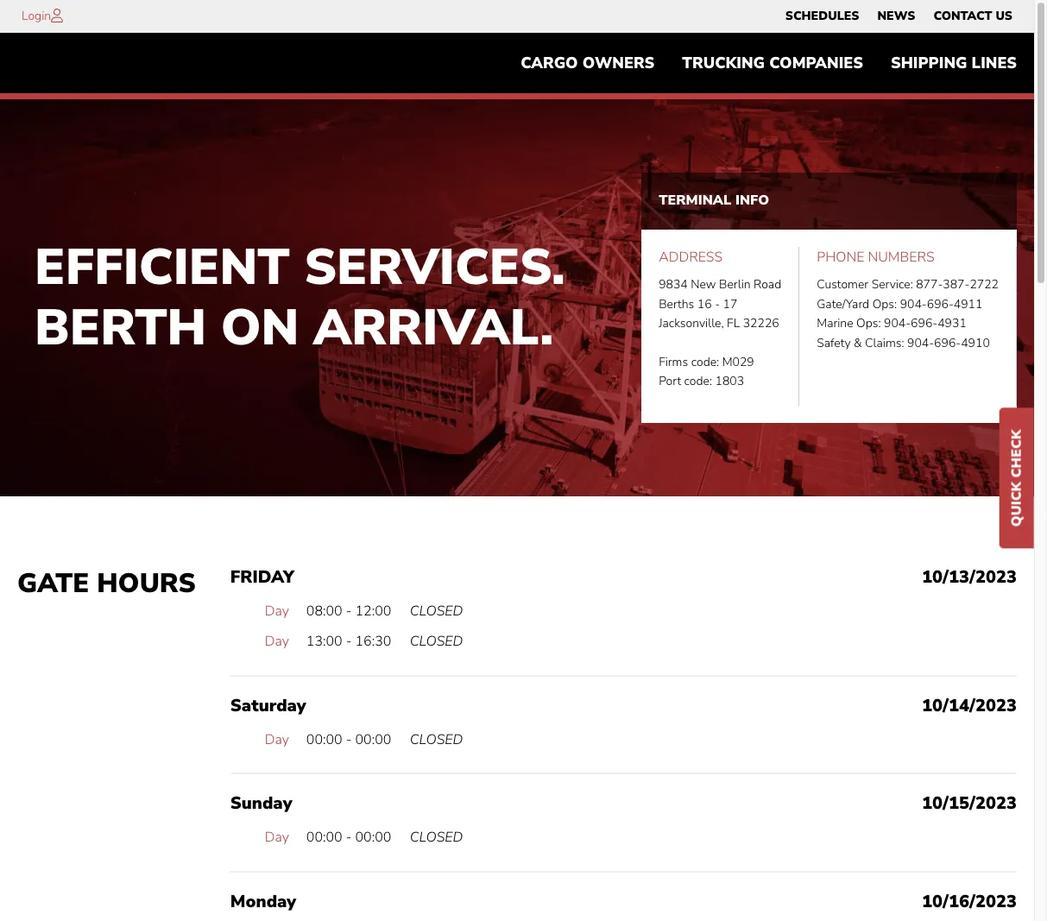 Task type: locate. For each thing, give the bounding box(es) containing it.
menu bar containing cargo owners
[[507, 46, 1032, 81]]

claims:
[[866, 335, 905, 351]]

phone numbers
[[817, 248, 935, 267]]

day down friday
[[265, 602, 289, 621]]

on
[[221, 294, 299, 362]]

saturday
[[230, 694, 306, 718]]

9834
[[659, 277, 688, 293]]

00:00 - 00:00
[[307, 731, 392, 750], [307, 829, 392, 848]]

2 00:00 - 00:00 from the top
[[307, 829, 392, 848]]

904- right claims:
[[908, 335, 935, 351]]

1803
[[716, 374, 745, 390]]

menu bar up shipping
[[777, 4, 1022, 29]]

1 00:00 - 00:00 from the top
[[307, 731, 392, 750]]

4 closed from the top
[[410, 829, 463, 848]]

berth
[[35, 294, 207, 362]]

08:00
[[307, 602, 343, 621]]

friday
[[230, 566, 295, 589]]

m029
[[723, 354, 755, 371]]

phone
[[817, 248, 865, 267]]

menu bar
[[777, 4, 1022, 29], [507, 46, 1032, 81]]

shipping lines
[[892, 53, 1018, 74]]

ops:
[[873, 296, 898, 313], [857, 316, 882, 332]]

1 vertical spatial 00:00 - 00:00
[[307, 829, 392, 848]]

1 vertical spatial menu bar
[[507, 46, 1032, 81]]

lines
[[972, 53, 1018, 74]]

road
[[754, 277, 782, 293]]

berlin
[[720, 277, 751, 293]]

3 day from the top
[[265, 731, 289, 750]]

00:00
[[307, 731, 343, 750], [355, 731, 392, 750], [307, 829, 343, 848], [355, 829, 392, 848]]

gate
[[17, 566, 89, 602]]

0 vertical spatial 00:00 - 00:00
[[307, 731, 392, 750]]

08:00 - 12:00
[[307, 602, 392, 621]]

trucking
[[683, 53, 765, 74]]

1 vertical spatial 904-
[[885, 316, 912, 332]]

code:
[[692, 354, 720, 371], [685, 374, 713, 390]]

day
[[265, 602, 289, 621], [265, 633, 289, 652], [265, 731, 289, 750], [265, 829, 289, 848]]

arrival.
[[314, 294, 554, 362]]

ops: up &
[[857, 316, 882, 332]]

17
[[724, 296, 738, 313]]

closed
[[410, 602, 463, 621], [410, 633, 463, 652], [410, 731, 463, 750], [410, 829, 463, 848]]

- for saturday
[[346, 731, 352, 750]]

services.
[[304, 234, 566, 302]]

owners
[[583, 53, 655, 74]]

day left 13:00
[[265, 633, 289, 652]]

numbers
[[869, 248, 935, 267]]

13:00
[[307, 633, 343, 652]]

904-
[[901, 296, 928, 313], [885, 316, 912, 332], [908, 335, 935, 351]]

day down saturday
[[265, 731, 289, 750]]

menu bar down "schedules" link
[[507, 46, 1032, 81]]

4911
[[954, 296, 984, 313]]

closed for friday
[[410, 602, 463, 621]]

schedules link
[[786, 4, 860, 29]]

new
[[691, 277, 717, 293]]

904- down 877-
[[901, 296, 928, 313]]

quick
[[1008, 482, 1027, 527]]

code: right port
[[685, 374, 713, 390]]

fl
[[728, 316, 741, 332]]

2 vertical spatial 904-
[[908, 335, 935, 351]]

day for friday
[[265, 602, 289, 621]]

shipping lines link
[[878, 46, 1032, 81]]

ops: down service:
[[873, 296, 898, 313]]

day for saturday
[[265, 731, 289, 750]]

day down "sunday"
[[265, 829, 289, 848]]

387-
[[944, 277, 971, 293]]

1 closed from the top
[[410, 602, 463, 621]]

9834 new berlin road berths 16 - 17 jacksonville, fl 32226
[[659, 277, 782, 332]]

trucking companies link
[[669, 46, 878, 81]]

0 vertical spatial ops:
[[873, 296, 898, 313]]

904- up claims:
[[885, 316, 912, 332]]

-
[[715, 296, 721, 313], [346, 602, 352, 621], [346, 633, 352, 652], [346, 731, 352, 750], [346, 829, 352, 848]]

customer
[[817, 277, 869, 293]]

companies
[[770, 53, 864, 74]]

2722
[[971, 277, 1000, 293]]

- for sunday
[[346, 829, 352, 848]]

12:00
[[355, 602, 392, 621]]

2 vertical spatial 696-
[[935, 335, 962, 351]]

code: up 1803
[[692, 354, 720, 371]]

16:30
[[355, 633, 392, 652]]

696-
[[928, 296, 954, 313], [912, 316, 938, 332], [935, 335, 962, 351]]

0 vertical spatial menu bar
[[777, 4, 1022, 29]]

3 closed from the top
[[410, 731, 463, 750]]

2 closed from the top
[[410, 633, 463, 652]]

1 vertical spatial 696-
[[912, 316, 938, 332]]

address
[[659, 248, 723, 267]]

1 day from the top
[[265, 602, 289, 621]]

877-
[[917, 277, 944, 293]]

gate hours
[[17, 566, 196, 602]]

sunday
[[230, 793, 292, 816]]

4 day from the top
[[265, 829, 289, 848]]



Task type: describe. For each thing, give the bounding box(es) containing it.
4931
[[938, 316, 967, 332]]

marine
[[817, 316, 854, 332]]

service:
[[872, 277, 914, 293]]

terminal
[[659, 191, 732, 210]]

&
[[855, 335, 863, 351]]

10/13/2023
[[923, 566, 1018, 589]]

customer service: 877-387-2722 gate/yard ops: 904-696-4911 marine ops: 904-696-4931 safety & claims: 904-696-4910
[[817, 277, 1000, 351]]

- inside 9834 new berlin road berths 16 - 17 jacksonville, fl 32226
[[715, 296, 721, 313]]

4910
[[962, 335, 991, 351]]

13:00 - 16:30
[[307, 633, 392, 652]]

safety
[[817, 335, 851, 351]]

news
[[878, 8, 916, 24]]

10/14/2023
[[923, 694, 1018, 718]]

0 vertical spatial code:
[[692, 354, 720, 371]]

berths
[[659, 296, 695, 313]]

contact us
[[934, 8, 1013, 24]]

news link
[[878, 4, 916, 29]]

quick check link
[[1000, 408, 1035, 548]]

check
[[1008, 430, 1027, 478]]

closed for saturday
[[410, 731, 463, 750]]

monday
[[230, 891, 296, 914]]

contact us link
[[934, 4, 1013, 29]]

efficient services. berth on arrival.
[[35, 234, 566, 362]]

gate/yard
[[817, 296, 870, 313]]

firms
[[659, 354, 689, 371]]

shipping
[[892, 53, 968, 74]]

- for friday
[[346, 602, 352, 621]]

00:00 - 00:00 for sunday
[[307, 829, 392, 848]]

16
[[698, 296, 712, 313]]

jacksonville,
[[659, 316, 724, 332]]

us
[[996, 8, 1013, 24]]

cargo owners link
[[507, 46, 669, 81]]

0 vertical spatial 904-
[[901, 296, 928, 313]]

1 vertical spatial code:
[[685, 374, 713, 390]]

closed for sunday
[[410, 829, 463, 848]]

login
[[22, 8, 51, 24]]

00:00 - 00:00 for saturday
[[307, 731, 392, 750]]

terminal info
[[659, 191, 770, 210]]

day for sunday
[[265, 829, 289, 848]]

0 vertical spatial 696-
[[928, 296, 954, 313]]

user image
[[51, 9, 63, 22]]

schedules
[[786, 8, 860, 24]]

efficient
[[35, 234, 290, 302]]

32226
[[744, 316, 780, 332]]

menu bar containing schedules
[[777, 4, 1022, 29]]

cargo owners
[[521, 53, 655, 74]]

firms code:  m029 port code:  1803
[[659, 354, 755, 390]]

info
[[736, 191, 770, 210]]

trucking companies
[[683, 53, 864, 74]]

quick check
[[1008, 430, 1027, 527]]

10/15/2023
[[923, 793, 1018, 816]]

port
[[659, 374, 682, 390]]

login link
[[22, 8, 51, 24]]

cargo
[[521, 53, 579, 74]]

contact
[[934, 8, 993, 24]]

hours
[[97, 566, 196, 602]]

10/16/2023
[[923, 891, 1018, 914]]

1 vertical spatial ops:
[[857, 316, 882, 332]]

2 day from the top
[[265, 633, 289, 652]]



Task type: vqa. For each thing, say whether or not it's contained in the screenshot.
Sunday
yes



